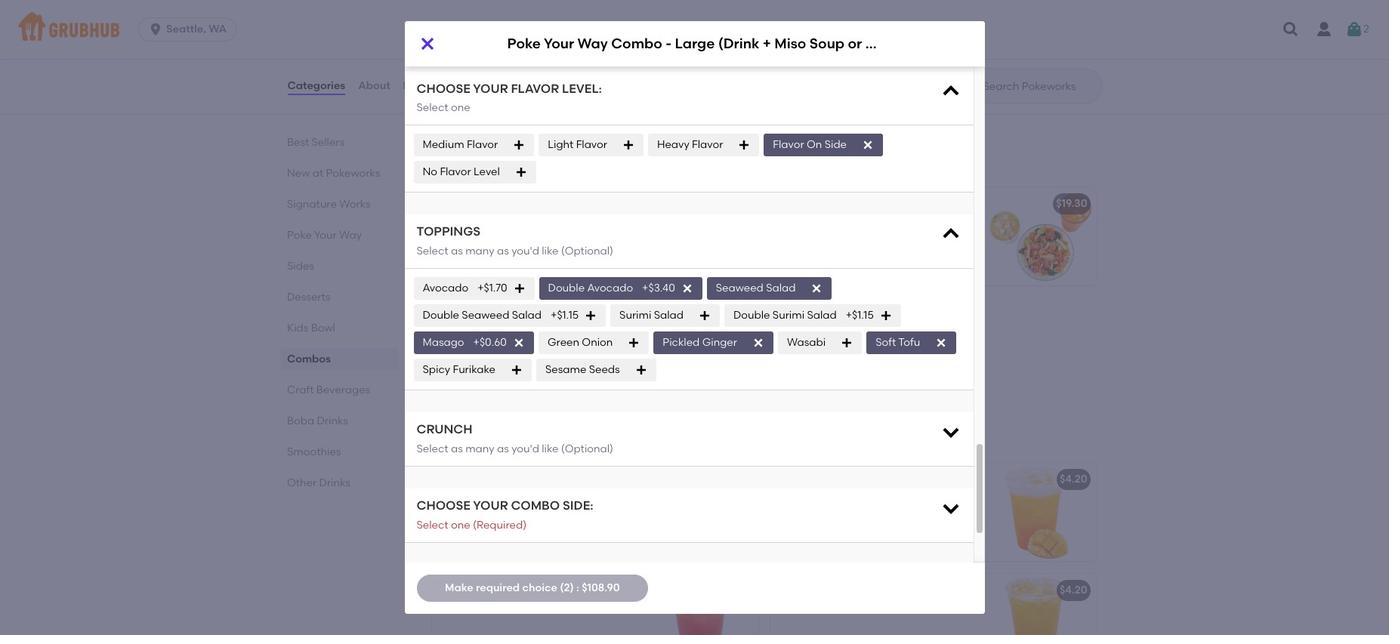 Task type: locate. For each thing, give the bounding box(es) containing it.
2 many from the top
[[465, 443, 494, 455]]

1 horizontal spatial classic
[[555, 100, 592, 113]]

1 horizontal spatial proteins
[[836, 219, 878, 232]]

2 surimi from the left
[[773, 309, 805, 322]]

2 horizontal spatial choice
[[929, 219, 964, 232]]

1 horizontal spatial (drink
[[718, 35, 759, 52]]

like
[[542, 245, 559, 258], [542, 443, 559, 455]]

2 horizontal spatial double
[[733, 309, 770, 322]]

miso down +$3.40
[[643, 308, 667, 321]]

choose for choose your combo side:
[[417, 499, 470, 513]]

classic left salt
[[423, 22, 459, 35]]

choice inside three proteins with your choice of mix ins, toppings, and flavor.
[[566, 330, 600, 343]]

poke up sides
[[287, 229, 311, 242]]

your down +$1.70
[[468, 308, 491, 321]]

(optional) up side:
[[561, 443, 613, 455]]

you'd for crunch
[[512, 443, 539, 455]]

4 select from the top
[[417, 519, 448, 532]]

choose down lilikoi
[[417, 499, 470, 513]]

2 select from the top
[[417, 245, 448, 258]]

ins, up furikake
[[461, 345, 478, 358]]

and
[[476, 100, 496, 113], [915, 234, 935, 247], [531, 345, 552, 358]]

combos down the medium flavor
[[429, 152, 495, 171]]

1 select from the top
[[417, 101, 448, 114]]

required
[[476, 582, 520, 594]]

double
[[548, 282, 585, 295], [423, 309, 459, 322], [733, 309, 770, 322]]

select down lilikoi
[[417, 519, 448, 532]]

1 your from the top
[[473, 81, 508, 96]]

craft up boba on the bottom of the page
[[287, 384, 313, 397]]

0 horizontal spatial of
[[603, 330, 613, 343]]

pokeworks down surimi
[[499, 100, 553, 113]]

svg image
[[940, 81, 961, 102], [513, 139, 525, 151], [622, 139, 634, 151], [738, 139, 750, 151], [515, 167, 527, 179], [940, 224, 961, 245], [513, 283, 525, 295], [585, 310, 597, 322], [699, 310, 711, 322], [880, 310, 892, 322], [628, 337, 640, 349], [752, 337, 764, 349], [935, 337, 947, 349], [635, 364, 647, 376], [940, 422, 961, 443]]

select down the toppings
[[417, 245, 448, 258]]

(optional) up double avocado
[[561, 245, 613, 258]]

your
[[544, 35, 574, 52], [314, 229, 336, 242], [468, 308, 491, 321]]

1 horizontal spatial combos
[[429, 152, 495, 171]]

lemonade for lilikoi lemonade
[[473, 473, 528, 486]]

you'd inside toppings select as many as you'd like (optional)
[[512, 245, 539, 258]]

crisps,
[[441, 100, 473, 113]]

1 horizontal spatial craft
[[429, 428, 471, 447]]

no up white
[[532, 22, 546, 35]]

reviews button
[[402, 59, 446, 113]]

- up green
[[561, 308, 565, 321]]

0 horizontal spatial soup
[[670, 308, 696, 321]]

0 horizontal spatial beverages
[[316, 384, 370, 397]]

proteins inside three proteins with your choice of mix ins, toppings, and flavor.
[[473, 330, 514, 343]]

lemonade left (2)
[[501, 584, 556, 597]]

green
[[548, 336, 579, 349]]

you'd
[[512, 245, 539, 258], [512, 443, 539, 455]]

like inside toppings select as many as you'd like (optional)
[[542, 245, 559, 258]]

combo
[[511, 499, 560, 513]]

miso
[[775, 35, 806, 52], [643, 308, 667, 321]]

0 vertical spatial you'd
[[512, 245, 539, 258]]

miso right $7.80 + at the top right of the page
[[775, 35, 806, 52]]

1 choose from the top
[[417, 81, 470, 96]]

sweet
[[441, 69, 471, 82]]

one
[[451, 101, 470, 114], [451, 519, 470, 532]]

1 horizontal spatial combo
[[611, 35, 662, 52]]

surimi up wasabi
[[773, 309, 805, 322]]

your inside choose your flavor level: select one
[[473, 81, 508, 96]]

of
[[779, 234, 789, 247], [603, 330, 613, 343]]

double up three
[[423, 309, 459, 322]]

2 (optional) from the top
[[561, 443, 613, 455]]

your up white
[[544, 35, 574, 52]]

many
[[465, 245, 494, 258], [465, 443, 494, 455]]

1 horizontal spatial +$1.15
[[846, 309, 874, 322]]

combos
[[429, 152, 495, 171], [287, 353, 330, 366]]

+$1.15 right double surimi salad
[[846, 309, 874, 322]]

1 vertical spatial one
[[451, 519, 470, 532]]

toppings, inside mix up to 2 proteins with your choice of base, mix-ins, toppings, and flavor.
[[864, 234, 912, 247]]

0 horizontal spatial your
[[541, 330, 563, 343]]

with up "mandarin"
[[521, 54, 543, 67]]

many down the toppings
[[465, 245, 494, 258]]

(drink
[[718, 35, 759, 52], [600, 308, 632, 321]]

up
[[799, 219, 812, 232]]

0 vertical spatial no
[[532, 22, 546, 35]]

1 vertical spatial and
[[915, 234, 935, 247]]

one for choose your flavor level:
[[451, 101, 470, 114]]

seaweed up +$0.60
[[462, 309, 509, 322]]

lemonade inside "button"
[[501, 584, 556, 597]]

strawberry lemonade
[[441, 584, 556, 597]]

1 (optional) from the top
[[561, 245, 613, 258]]

2 vertical spatial and
[[531, 345, 552, 358]]

1 vertical spatial proteins
[[473, 330, 514, 343]]

like up combo
[[542, 443, 559, 455]]

0 horizontal spatial flavor.
[[554, 345, 585, 358]]

lilikoi lemonade image
[[645, 463, 758, 561]]

select inside the choose your combo side: select one (required)
[[417, 519, 448, 532]]

you'd inside crunch select as many as you'd like (optional)
[[512, 443, 539, 455]]

no for no flavor
[[532, 22, 546, 35]]

1 horizontal spatial miso
[[775, 35, 806, 52]]

0 vertical spatial your
[[544, 35, 574, 52]]

$4.20 inside $4.20 button
[[1060, 584, 1087, 597]]

$4.20 for strawberry lemonade
[[1060, 584, 1087, 597]]

choose
[[417, 81, 470, 96], [417, 499, 470, 513]]

1 vertical spatial poke
[[287, 229, 311, 242]]

1 vertical spatial soup
[[670, 308, 696, 321]]

(optional)
[[561, 245, 613, 258], [561, 443, 613, 455]]

0 vertical spatial soup
[[810, 35, 845, 52]]

strawberry lemonade button
[[432, 574, 758, 635]]

choose inside choose your flavor level: select one
[[417, 81, 470, 96]]

0 vertical spatial combo
[[611, 35, 662, 52]]

1 vertical spatial flavor.
[[554, 345, 585, 358]]

many up lilikoi lemonade
[[465, 443, 494, 455]]

flavor right the light
[[576, 138, 607, 151]]

(optional) inside toppings select as many as you'd like (optional)
[[561, 245, 613, 258]]

with right to in the top right of the page
[[880, 219, 902, 232]]

- left $7.80 at the top right of page
[[666, 35, 672, 52]]

salt
[[462, 22, 482, 35]]

1 horizontal spatial flavor.
[[779, 249, 810, 262]]

double up green
[[548, 282, 585, 295]]

1 vertical spatial drinks
[[319, 477, 350, 489]]

0 horizontal spatial and
[[476, 100, 496, 113]]

way down works on the left of page
[[339, 229, 362, 242]]

way down +$1.70
[[494, 308, 517, 321]]

your inside mix up to 2 proteins with your choice of base, mix-ins, toppings, and flavor.
[[904, 219, 927, 232]]

of up seeds
[[603, 330, 613, 343]]

select inside toppings select as many as you'd like (optional)
[[417, 245, 448, 258]]

surimi
[[619, 309, 651, 322], [773, 309, 805, 322]]

best
[[287, 136, 309, 149]]

0 horizontal spatial avocado
[[423, 282, 469, 295]]

your down 'signature works'
[[314, 229, 336, 242]]

poke your way combo - regular (drink + miso soup or kettle chips) image
[[983, 188, 1096, 286]]

flavor.
[[779, 249, 810, 262], [554, 345, 585, 358]]

proteins down "double seaweed salad"
[[473, 330, 514, 343]]

2 vertical spatial way
[[494, 308, 517, 321]]

no down medium
[[423, 166, 437, 178]]

2 +$1.15 from the left
[[846, 309, 874, 322]]

1 horizontal spatial seaweed
[[716, 282, 764, 295]]

heavy flavor
[[657, 138, 723, 151]]

seattle,
[[166, 23, 206, 36]]

flavor up white
[[549, 22, 580, 35]]

toppings, up furikake
[[481, 345, 529, 358]]

1 like from the top
[[542, 245, 559, 258]]

you'd for toppings
[[512, 245, 539, 258]]

1 horizontal spatial double
[[548, 282, 585, 295]]

seaweed up $22.65
[[716, 282, 764, 295]]

new at pokeworks
[[287, 167, 380, 180]]

0 vertical spatial ins,
[[845, 234, 862, 247]]

flavor. up sesame
[[554, 345, 585, 358]]

1 vertical spatial combos
[[287, 353, 330, 366]]

avocado left +$3.40
[[587, 282, 633, 295]]

flavor on side
[[773, 138, 847, 151]]

avocado up "double seaweed salad"
[[423, 282, 469, 295]]

soup
[[810, 35, 845, 52], [670, 308, 696, 321]]

seaweed
[[716, 282, 764, 295], [462, 309, 509, 322]]

choose inside the choose your combo side: select one (required)
[[417, 499, 470, 513]]

0 vertical spatial like
[[542, 245, 559, 258]]

$4.20
[[721, 473, 749, 486], [1060, 473, 1087, 486], [1060, 584, 1087, 597]]

svg image inside seattle, wa button
[[148, 22, 163, 37]]

flavor down the medium flavor
[[440, 166, 471, 178]]

(optional) inside crunch select as many as you'd like (optional)
[[561, 443, 613, 455]]

2 you'd from the top
[[512, 443, 539, 455]]

0 horizontal spatial craft beverages
[[287, 384, 370, 397]]

way up rice,
[[577, 35, 608, 52]]

kettle
[[865, 35, 906, 52], [712, 308, 742, 321]]

many for toppings
[[465, 245, 494, 258]]

2
[[1364, 23, 1369, 35], [828, 219, 834, 232]]

choose up "crisps,"
[[417, 81, 470, 96]]

1 vertical spatial no
[[423, 166, 437, 178]]

1 you'd from the top
[[512, 245, 539, 258]]

1 vertical spatial toppings,
[[481, 345, 529, 358]]

0 horizontal spatial classic
[[423, 22, 459, 35]]

craft up lilikoi
[[429, 428, 471, 447]]

0 horizontal spatial ins,
[[461, 345, 478, 358]]

mango lemonade
[[779, 473, 874, 486]]

(optional) for toppings
[[561, 245, 613, 258]]

1 horizontal spatial large
[[675, 35, 715, 52]]

1 vertical spatial choice
[[566, 330, 600, 343]]

one down edamame,
[[451, 101, 470, 114]]

ins, right base,
[[845, 234, 862, 247]]

craft
[[287, 384, 313, 397], [429, 428, 471, 447]]

of down mix in the top right of the page
[[779, 234, 789, 247]]

ins, inside three proteins with your choice of mix ins, toppings, and flavor.
[[461, 345, 478, 358]]

surimi down +$3.40
[[619, 309, 651, 322]]

craft beverages up boba drinks at left
[[287, 384, 370, 397]]

0 horizontal spatial no
[[423, 166, 437, 178]]

Search Pokeworks search field
[[982, 79, 1097, 94]]

tofu
[[498, 54, 519, 67]]

select down reviews on the top left of page
[[417, 101, 448, 114]]

-
[[666, 35, 672, 52], [561, 308, 565, 321]]

0 vertical spatial poke
[[507, 35, 541, 52]]

proteins up mix-
[[836, 219, 878, 232]]

lemonade
[[473, 473, 528, 486], [818, 473, 874, 486], [501, 584, 556, 597]]

0 vertical spatial way
[[577, 35, 608, 52]]

beverages up boba drinks at left
[[316, 384, 370, 397]]

strawberry lemonade image
[[645, 574, 758, 635]]

0 vertical spatial many
[[465, 245, 494, 258]]

of inside three proteins with your choice of mix ins, toppings, and flavor.
[[603, 330, 613, 343]]

0 horizontal spatial kettle
[[712, 308, 742, 321]]

1 vertical spatial chips)
[[745, 308, 779, 321]]

one inside the choose your combo side: select one (required)
[[451, 519, 470, 532]]

choice
[[929, 219, 964, 232], [566, 330, 600, 343], [522, 582, 557, 594]]

2 vertical spatial your
[[468, 308, 491, 321]]

svg image
[[1282, 20, 1300, 39], [1345, 20, 1364, 39], [148, 22, 163, 37], [418, 35, 436, 53], [862, 139, 874, 151], [681, 283, 693, 295], [811, 283, 823, 295], [513, 337, 525, 349], [841, 337, 853, 349], [511, 364, 523, 376], [940, 498, 961, 519]]

craft beverages up lilikoi lemonade
[[429, 428, 559, 447]]

1 horizontal spatial surimi
[[773, 309, 805, 322]]

signature works
[[287, 198, 370, 211]]

0 vertical spatial your
[[473, 81, 508, 96]]

0 horizontal spatial or
[[485, 54, 496, 67]]

1 vertical spatial way
[[339, 229, 362, 242]]

classic down wonton
[[555, 100, 592, 113]]

lemonade up the choose your combo side: select one (required)
[[473, 473, 528, 486]]

flavor left on at right top
[[773, 138, 804, 151]]

salad down +$3.40
[[654, 309, 684, 322]]

1 vertical spatial you'd
[[512, 443, 539, 455]]

lemonade right mango
[[818, 473, 874, 486]]

1 horizontal spatial of
[[779, 234, 789, 247]]

white
[[545, 54, 573, 67]]

1 horizontal spatial your
[[904, 219, 927, 232]]

1 vertical spatial your
[[473, 499, 508, 513]]

pickled
[[663, 336, 700, 349]]

1 vertical spatial ins,
[[461, 345, 478, 358]]

0 vertical spatial (drink
[[718, 35, 759, 52]]

0 horizontal spatial poke
[[287, 229, 311, 242]]

1 horizontal spatial and
[[531, 345, 552, 358]]

poke up three
[[441, 308, 466, 321]]

1 vertical spatial with
[[880, 219, 902, 232]]

0 vertical spatial choice
[[929, 219, 964, 232]]

avocado
[[423, 282, 469, 295], [587, 282, 633, 295]]

drinks
[[316, 415, 348, 428], [319, 477, 350, 489]]

+$1.15 for double seaweed salad
[[551, 309, 579, 322]]

search icon image
[[959, 77, 977, 95]]

poke your way combo - large (drink + miso soup or kettle chips) image
[[645, 299, 758, 397]]

toppings, right mix-
[[864, 234, 912, 247]]

large left $7.80 at the top right of page
[[675, 35, 715, 52]]

main navigation navigation
[[0, 0, 1389, 59]]

combos down kids bowl
[[287, 353, 330, 366]]

mix up to 2 proteins with your choice of base, mix-ins, toppings, and flavor.
[[779, 219, 964, 262]]

1 vertical spatial 2
[[828, 219, 834, 232]]

(required)
[[473, 519, 527, 532]]

desserts
[[287, 291, 330, 304]]

flavor. inside three proteins with your choice of mix ins, toppings, and flavor.
[[554, 345, 585, 358]]

double for double avocado
[[548, 282, 585, 295]]

flavor for no flavor
[[549, 22, 580, 35]]

1 one from the top
[[451, 101, 470, 114]]

like up double avocado
[[542, 245, 559, 258]]

2 one from the top
[[451, 519, 470, 532]]

drinks for boba drinks
[[316, 415, 348, 428]]

0 vertical spatial toppings,
[[864, 234, 912, 247]]

mandarin
[[502, 69, 552, 82]]

3 select from the top
[[417, 443, 448, 455]]

select down crunch
[[417, 443, 448, 455]]

0 horizontal spatial pokeworks
[[326, 167, 380, 180]]

other drinks
[[287, 477, 350, 489]]

0 vertical spatial seaweed
[[716, 282, 764, 295]]

1 many from the top
[[465, 245, 494, 258]]

beverages up lilikoi lemonade
[[475, 428, 559, 447]]

2 choose from the top
[[417, 499, 470, 513]]

base,
[[792, 234, 820, 247]]

poke up the tofu
[[507, 35, 541, 52]]

and inside mix up to 2 proteins with your choice of base, mix-ins, toppings, and flavor.
[[915, 234, 935, 247]]

2 like from the top
[[542, 443, 559, 455]]

flavor for heavy flavor
[[692, 138, 723, 151]]

no flavor
[[532, 22, 580, 35]]

0 horizontal spatial double
[[423, 309, 459, 322]]

one left (required)
[[451, 519, 470, 532]]

craft beverages
[[287, 384, 370, 397], [429, 428, 559, 447]]

2 inside button
[[1364, 23, 1369, 35]]

0 vertical spatial 2
[[1364, 23, 1369, 35]]

your for flavor
[[473, 81, 508, 96]]

1 horizontal spatial +
[[745, 33, 752, 46]]

flavor right heavy
[[692, 138, 723, 151]]

flavor. inside mix up to 2 proteins with your choice of base, mix-ins, toppings, and flavor.
[[779, 249, 810, 262]]

pokeworks up works on the left of page
[[326, 167, 380, 180]]

many inside crunch select as many as you'd like (optional)
[[465, 443, 494, 455]]

flavor. down base,
[[779, 249, 810, 262]]

large down double avocado
[[568, 308, 598, 321]]

kids
[[287, 322, 308, 335]]

your
[[904, 219, 927, 232], [541, 330, 563, 343]]

2 vertical spatial or
[[699, 308, 709, 321]]

one inside choose your flavor level: select one
[[451, 101, 470, 114]]

0 vertical spatial your
[[904, 219, 927, 232]]

2 your from the top
[[473, 499, 508, 513]]

1 +$1.15 from the left
[[551, 309, 579, 322]]

your inside the choose your combo side: select one (required)
[[473, 499, 508, 513]]

1 vertical spatial combo
[[520, 308, 558, 321]]

like for toppings
[[542, 245, 559, 258]]

1 avocado from the left
[[423, 282, 469, 295]]

0 horizontal spatial combos
[[287, 353, 330, 366]]

1 vertical spatial or
[[485, 54, 496, 67]]

drinks right boba on the bottom of the page
[[316, 415, 348, 428]]

1 horizontal spatial craft beverages
[[429, 428, 559, 447]]

1 horizontal spatial no
[[532, 22, 546, 35]]

spicy furikake
[[423, 363, 496, 376]]

2 vertical spatial with
[[517, 330, 538, 343]]

flavor up level
[[467, 138, 498, 151]]

+$1.15 up green
[[551, 309, 579, 322]]

surimi
[[500, 85, 530, 98]]

double down seaweed salad
[[733, 309, 770, 322]]

with left green
[[517, 330, 538, 343]]

double for double seaweed salad
[[423, 309, 459, 322]]

0 horizontal spatial -
[[561, 308, 565, 321]]

large
[[675, 35, 715, 52], [568, 308, 598, 321]]

0 vertical spatial combos
[[429, 152, 495, 171]]

1 horizontal spatial -
[[666, 35, 672, 52]]

+$1.15
[[551, 309, 579, 322], [846, 309, 874, 322]]

poke your way
[[287, 229, 362, 242]]

0 vertical spatial drinks
[[316, 415, 348, 428]]

like inside crunch select as many as you'd like (optional)
[[542, 443, 559, 455]]

salad up double surimi salad
[[766, 282, 796, 295]]

0 horizontal spatial proteins
[[473, 330, 514, 343]]

as
[[451, 245, 463, 258], [497, 245, 509, 258], [451, 443, 463, 455], [497, 443, 509, 455]]

many inside toppings select as many as you'd like (optional)
[[465, 245, 494, 258]]

$4.20 for lilikoi lemonade
[[1060, 473, 1087, 486]]

drinks right other
[[319, 477, 350, 489]]



Task type: vqa. For each thing, say whether or not it's contained in the screenshot.
Hash Brown Scramble Bowl image
no



Task type: describe. For each thing, give the bounding box(es) containing it.
like for crunch
[[542, 443, 559, 455]]

1 vertical spatial craft beverages
[[429, 428, 559, 447]]

double seaweed salad
[[423, 309, 542, 322]]

choice inside mix up to 2 proteins with your choice of base, mix-ins, toppings, and flavor.
[[929, 219, 964, 232]]

0 horizontal spatial way
[[339, 229, 362, 242]]

of inside mix up to 2 proteins with your choice of base, mix-ins, toppings, and flavor.
[[779, 234, 789, 247]]

$7.80
[[719, 33, 745, 46]]

new
[[287, 167, 310, 180]]

best sellers
[[287, 136, 344, 149]]

lemonade for mango lemonade
[[818, 473, 874, 486]]

medium
[[423, 138, 464, 151]]

drinks for other drinks
[[319, 477, 350, 489]]

as down the toppings
[[451, 245, 463, 258]]

toppings select as many as you'd like (optional)
[[417, 225, 613, 258]]

furikake
[[453, 363, 496, 376]]

as down crunch
[[451, 443, 463, 455]]

0 horizontal spatial your
[[314, 229, 336, 242]]

pokeworks inside "chicken or tofu with white rice, sweet corn, mandarin orange, edamame, surimi salad, wonton crisps, and pokeworks classic"
[[499, 100, 553, 113]]

tofu
[[898, 336, 920, 349]]

your for combo
[[473, 499, 508, 513]]

orange,
[[555, 69, 595, 82]]

kids bowl image
[[645, 23, 758, 121]]

crunch
[[417, 422, 472, 437]]

seattle, wa
[[166, 23, 227, 36]]

on
[[807, 138, 822, 151]]

ginger
[[702, 336, 737, 349]]

light
[[548, 138, 574, 151]]

0 horizontal spatial chips)
[[745, 308, 779, 321]]

onion
[[582, 336, 613, 349]]

flavor for light flavor
[[576, 138, 607, 151]]

select inside choose your flavor level: select one
[[417, 101, 448, 114]]

2 inside mix up to 2 proteins with your choice of base, mix-ins, toppings, and flavor.
[[828, 219, 834, 232]]

double for double surimi salad
[[733, 309, 770, 322]]

1 horizontal spatial beverages
[[475, 428, 559, 447]]

0 horizontal spatial +
[[634, 308, 641, 321]]

seattle, wa button
[[138, 17, 242, 42]]

flavor for no flavor level
[[440, 166, 471, 178]]

1 horizontal spatial way
[[494, 308, 517, 321]]

classic salt
[[423, 22, 482, 35]]

flavor
[[511, 81, 559, 96]]

as up +$1.70
[[497, 245, 509, 258]]

wasabi
[[787, 336, 826, 349]]

level
[[474, 166, 500, 178]]

+$1.15 for double surimi salad
[[846, 309, 874, 322]]

lemonade for strawberry lemonade
[[501, 584, 556, 597]]

2 horizontal spatial poke
[[507, 35, 541, 52]]

mix-
[[822, 234, 845, 247]]

signature works combo (drink + miso soup or kettle chips) image
[[645, 188, 758, 286]]

medium flavor
[[423, 138, 498, 151]]

0 vertical spatial beverages
[[316, 384, 370, 397]]

make required choice (2) : $108.90
[[445, 582, 620, 594]]

0 vertical spatial poke your way combo - large (drink + miso soup or kettle chips)
[[507, 35, 954, 52]]

salad up wasabi
[[807, 309, 837, 322]]

soft tofu
[[876, 336, 920, 349]]

kids bowl
[[287, 322, 335, 335]]

light flavor
[[548, 138, 607, 151]]

lilikoi
[[441, 473, 470, 486]]

flavor for medium flavor
[[467, 138, 498, 151]]

make
[[445, 582, 473, 594]]

1 vertical spatial kettle
[[712, 308, 742, 321]]

svg image inside 2 button
[[1345, 20, 1364, 39]]

1 vertical spatial (drink
[[600, 308, 632, 321]]

level:
[[562, 81, 602, 96]]

+$1.70
[[478, 282, 507, 295]]

and inside "chicken or tofu with white rice, sweet corn, mandarin orange, edamame, surimi salad, wonton crisps, and pokeworks classic"
[[476, 100, 496, 113]]

wonton
[[567, 85, 605, 98]]

choose your flavor level: select one
[[417, 81, 602, 114]]

three
[[441, 330, 470, 343]]

1 vertical spatial craft
[[429, 428, 471, 447]]

2 vertical spatial choice
[[522, 582, 557, 594]]

side
[[825, 138, 847, 151]]

smoothies
[[287, 446, 341, 459]]

$19.30
[[1056, 197, 1087, 210]]

1 surimi from the left
[[619, 309, 651, 322]]

edamame,
[[441, 85, 497, 98]]

lilikoi lemonade
[[441, 473, 528, 486]]

to
[[815, 219, 825, 232]]

sellers
[[311, 136, 344, 149]]

many for crunch
[[465, 443, 494, 455]]

pickled ginger
[[663, 336, 737, 349]]

2 horizontal spatial +
[[763, 35, 771, 52]]

salad up three proteins with your choice of mix ins, toppings, and flavor.
[[512, 309, 542, 322]]

choose your combo side: select one (required)
[[417, 499, 593, 532]]

strawberry
[[441, 584, 498, 597]]

1 horizontal spatial your
[[468, 308, 491, 321]]

boba drinks
[[287, 415, 348, 428]]

reviews
[[403, 79, 445, 92]]

1 vertical spatial poke your way combo - large (drink + miso soup or kettle chips)
[[441, 308, 779, 321]]

+$0.60
[[473, 336, 507, 349]]

categories button
[[287, 59, 346, 113]]

0 horizontal spatial combo
[[520, 308, 558, 321]]

1 horizontal spatial chips)
[[909, 35, 954, 52]]

rice,
[[576, 54, 597, 67]]

toppings
[[417, 225, 481, 239]]

+$3.40
[[642, 282, 675, 295]]

2 horizontal spatial your
[[544, 35, 574, 52]]

1 horizontal spatial soup
[[810, 35, 845, 52]]

:
[[576, 582, 579, 594]]

sides
[[287, 260, 314, 273]]

proteins inside mix up to 2 proteins with your choice of base, mix-ins, toppings, and flavor.
[[836, 219, 878, 232]]

2 horizontal spatial way
[[577, 35, 608, 52]]

sesame seeds
[[545, 363, 620, 376]]

0 vertical spatial large
[[675, 35, 715, 52]]

surimi salad
[[619, 309, 684, 322]]

0 vertical spatial classic
[[423, 22, 459, 35]]

with inside three proteins with your choice of mix ins, toppings, and flavor.
[[517, 330, 538, 343]]

1 horizontal spatial or
[[699, 308, 709, 321]]

your inside three proteins with your choice of mix ins, toppings, and flavor.
[[541, 330, 563, 343]]

chicken or tofu with white rice, sweet corn, mandarin orange, edamame, surimi salad, wonton crisps, and pokeworks classic
[[441, 54, 605, 113]]

$108.90
[[582, 582, 620, 594]]

sesame
[[545, 363, 586, 376]]

2 horizontal spatial or
[[848, 35, 862, 52]]

mango lemonade image
[[983, 463, 1096, 561]]

ins, inside mix up to 2 proteins with your choice of base, mix-ins, toppings, and flavor.
[[845, 234, 862, 247]]

one for choose your combo side:
[[451, 519, 470, 532]]

2 vertical spatial poke
[[441, 308, 466, 321]]

spicy
[[423, 363, 450, 376]]

signature
[[287, 198, 336, 211]]

select inside crunch select as many as you'd like (optional)
[[417, 443, 448, 455]]

masago
[[423, 336, 464, 349]]

double surimi salad
[[733, 309, 837, 322]]

mango
[[779, 473, 816, 486]]

lilikoi green tea image
[[983, 574, 1096, 635]]

salad,
[[533, 85, 564, 98]]

(2)
[[560, 582, 574, 594]]

(optional) for crunch
[[561, 443, 613, 455]]

or inside "chicken or tofu with white rice, sweet corn, mandarin orange, edamame, surimi salad, wonton crisps, and pokeworks classic"
[[485, 54, 496, 67]]

1 vertical spatial pokeworks
[[326, 167, 380, 180]]

about
[[358, 79, 390, 92]]

1 vertical spatial seaweed
[[462, 309, 509, 322]]

as up lilikoi lemonade
[[497, 443, 509, 455]]

0 vertical spatial craft
[[287, 384, 313, 397]]

chicken
[[441, 54, 483, 67]]

crunch select as many as you'd like (optional)
[[417, 422, 613, 455]]

0 horizontal spatial large
[[568, 308, 598, 321]]

no for no flavor level
[[423, 166, 437, 178]]

green onion
[[548, 336, 613, 349]]

1 horizontal spatial kettle
[[865, 35, 906, 52]]

with inside mix up to 2 proteins with your choice of base, mix-ins, toppings, and flavor.
[[880, 219, 902, 232]]

seaweed salad
[[716, 282, 796, 295]]

and inside three proteins with your choice of mix ins, toppings, and flavor.
[[531, 345, 552, 358]]

no flavor level
[[423, 166, 500, 178]]

choose for choose your flavor level:
[[417, 81, 470, 96]]

with inside "chicken or tofu with white rice, sweet corn, mandarin orange, edamame, surimi salad, wonton crisps, and pokeworks classic"
[[521, 54, 543, 67]]

classic inside "chicken or tofu with white rice, sweet corn, mandarin orange, edamame, surimi salad, wonton crisps, and pokeworks classic"
[[555, 100, 592, 113]]

toppings, inside three proteins with your choice of mix ins, toppings, and flavor.
[[481, 345, 529, 358]]

about button
[[357, 59, 391, 113]]

heavy
[[657, 138, 689, 151]]

1 vertical spatial miso
[[643, 308, 667, 321]]

2 avocado from the left
[[587, 282, 633, 295]]

categories
[[287, 79, 345, 92]]

mix
[[779, 219, 796, 232]]

works
[[339, 198, 370, 211]]

other
[[287, 477, 316, 489]]



